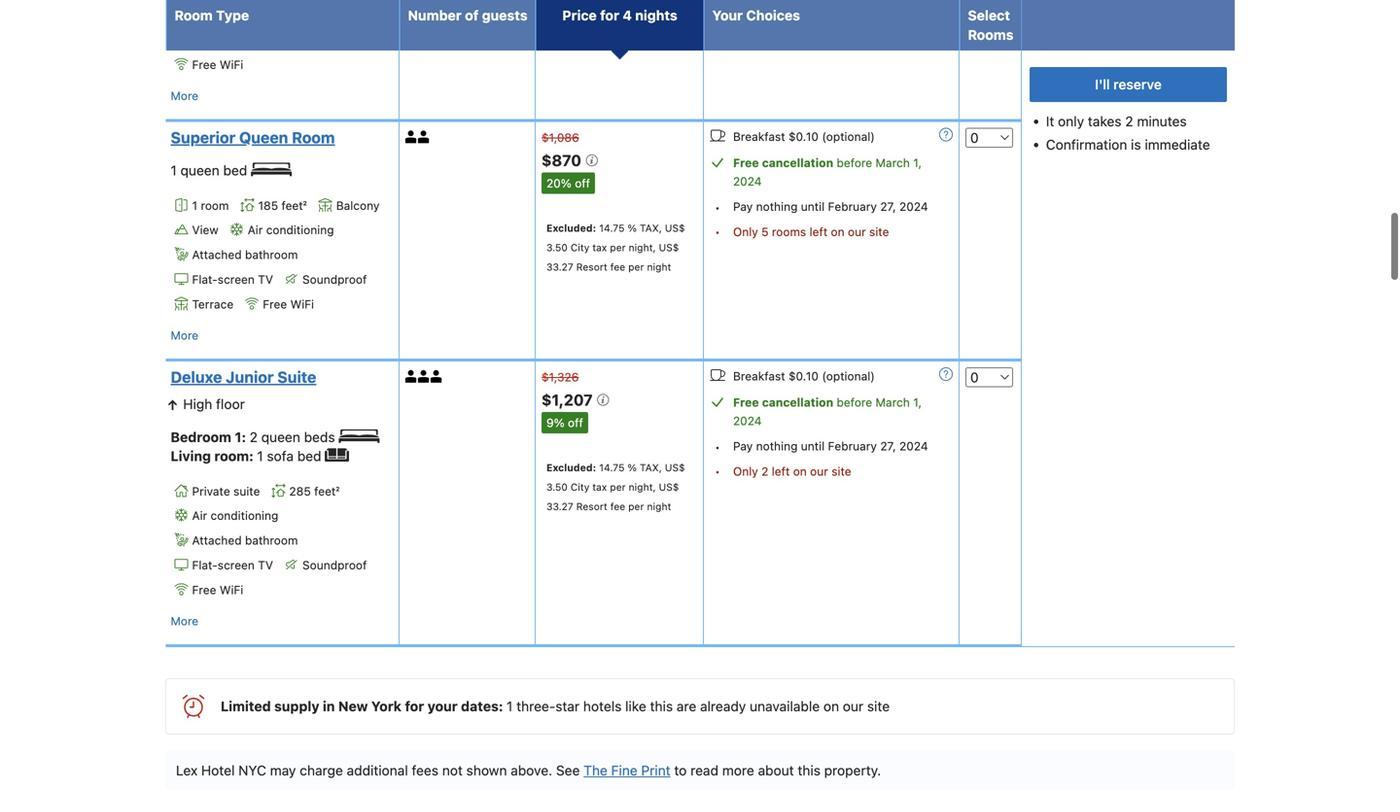 Task type: locate. For each thing, give the bounding box(es) containing it.
room left type
[[175, 7, 213, 23]]

14.75 % tax, us$ 3.50 city tax per night, us$ 33.27 resort fee per night down the 9% off
[[547, 462, 685, 512]]

feet² for 285 feet²
[[314, 485, 340, 498]]

1 queen bed
[[171, 162, 251, 178]]

breakfast $0.10 (optional) for $1,207
[[733, 369, 875, 383]]

city down 9% off. you're getting a reduced rate because booking.com is paying part of the price.. element
[[571, 481, 590, 493]]

0 vertical spatial $0.10
[[789, 130, 819, 143]]

2 tax, from the top
[[640, 462, 662, 473]]

before march 1, 2024 up only 2 left on our site
[[733, 396, 922, 428]]

february for $1,207
[[828, 439, 877, 453]]

for left '4'
[[600, 7, 619, 23]]

see
[[556, 763, 580, 779]]

1 tax from the top
[[593, 242, 607, 253]]

2 27, from the top
[[880, 439, 896, 453]]

tax,
[[640, 222, 662, 234], [640, 462, 662, 473]]

only 2 left on our site
[[733, 465, 852, 479]]

suite
[[233, 485, 260, 498]]

2 vertical spatial bathroom
[[245, 534, 298, 548]]

14.75 % tax, us$ 3.50 city tax per night, us$ 33.27 resort fee per night for $1,207
[[547, 462, 685, 512]]

0 vertical spatial tax
[[593, 242, 607, 253]]

rooms
[[968, 27, 1014, 43]]

2 vertical spatial attached
[[192, 534, 242, 548]]

0 vertical spatial more link
[[171, 86, 199, 105]]

33.27 for $1,207
[[547, 501, 574, 512]]

tax for $1,207
[[593, 481, 607, 493]]

left
[[810, 225, 828, 239], [772, 465, 790, 479]]

breakfast $0.10 (optional) up only 5 rooms left on our site
[[733, 130, 875, 143]]

night, for $1,207
[[629, 481, 656, 493]]

before march 1, 2024
[[733, 156, 922, 188], [733, 396, 922, 428]]

free wifi
[[192, 58, 243, 71], [263, 297, 314, 311], [192, 583, 243, 597]]

pay up only 5 rooms left on our site
[[733, 200, 753, 213]]

bed down superior queen room
[[223, 162, 247, 178]]

breakfast $0.10 (optional) up only 2 left on our site
[[733, 369, 875, 383]]

queen
[[181, 162, 220, 178], [261, 429, 300, 445]]

2 1, from the top
[[913, 396, 922, 409]]

bed down beds on the left of page
[[297, 448, 321, 464]]

3 more link from the top
[[171, 612, 199, 631]]

private suite
[[192, 485, 260, 498]]

cancellation up the rooms
[[762, 156, 834, 170]]

tv
[[258, 273, 273, 286], [258, 559, 273, 572]]

on
[[831, 225, 845, 239], [793, 465, 807, 479], [824, 699, 839, 715]]

flat- down private
[[192, 559, 218, 572]]

1 vertical spatial %
[[628, 462, 637, 473]]

0 vertical spatial nothing
[[756, 200, 798, 213]]

more for view
[[171, 329, 199, 342]]

1 vertical spatial february
[[828, 439, 877, 453]]

2 nothing from the top
[[756, 439, 798, 453]]

attached
[[192, 8, 242, 22], [192, 248, 242, 262], [192, 534, 242, 548]]

3 more from the top
[[171, 614, 199, 628]]

$1,207
[[542, 391, 597, 409]]

supply
[[274, 699, 319, 715]]

1 vertical spatial 33.27
[[547, 501, 574, 512]]

breakfast $0.10 (optional) for $870
[[733, 130, 875, 143]]

0 vertical spatial soundproof
[[302, 273, 367, 286]]

1 nothing from the top
[[756, 200, 798, 213]]

1 1, from the top
[[913, 156, 922, 170]]

before
[[837, 156, 873, 170], [837, 396, 873, 409]]

0 vertical spatial queen
[[181, 162, 220, 178]]

0 vertical spatial breakfast
[[733, 130, 785, 143]]

excluded:
[[547, 222, 596, 234], [547, 462, 596, 473]]

1 vertical spatial attached
[[192, 248, 242, 262]]

pay nothing until february 27, 2024 up only 2 left on our site
[[733, 439, 928, 453]]

2 breakfast from the top
[[733, 369, 785, 383]]

until
[[801, 200, 825, 213], [801, 439, 825, 453]]

march
[[876, 156, 910, 170], [876, 396, 910, 409]]

2 before from the top
[[837, 396, 873, 409]]

0 vertical spatial (optional)
[[822, 130, 875, 143]]

3.50 down 20%
[[547, 242, 568, 253]]

feet² right 285
[[314, 485, 340, 498]]

1 vertical spatial 27,
[[880, 439, 896, 453]]

0 vertical spatial february
[[828, 200, 877, 213]]

2 vertical spatial on
[[824, 699, 839, 715]]

9% off. you're getting a reduced rate because booking.com is paying part of the price.. element
[[542, 412, 588, 434]]

your
[[428, 699, 458, 715]]

1 horizontal spatial air
[[248, 223, 263, 237]]

1 vertical spatial our
[[810, 465, 828, 479]]

2 soundproof from the top
[[302, 559, 367, 572]]

2 vertical spatial site
[[867, 699, 890, 715]]

1 pay nothing until february 27, 2024 from the top
[[733, 200, 928, 213]]

it only takes 2 minutes confirmation is immediate
[[1046, 113, 1210, 153]]

0 vertical spatial 27,
[[880, 200, 896, 213]]

1 horizontal spatial room
[[292, 128, 335, 147]]

1 cancellation from the top
[[762, 156, 834, 170]]

1 flat-screen tv from the top
[[192, 273, 273, 286]]

33.27 down 20%
[[547, 261, 574, 273]]

2 before march 1, 2024 from the top
[[733, 396, 922, 428]]

off for $870
[[575, 176, 590, 190]]

1,
[[913, 156, 922, 170], [913, 396, 922, 409]]

february
[[828, 200, 877, 213], [828, 439, 877, 453]]

33.27 down 9%
[[547, 501, 574, 512]]

0 horizontal spatial this
[[650, 699, 673, 715]]

nothing up only 2 left on our site
[[756, 439, 798, 453]]

0 vertical spatial city
[[571, 242, 590, 253]]

more
[[722, 763, 754, 779]]

(optional) for $870
[[822, 130, 875, 143]]

0 vertical spatial this
[[650, 699, 673, 715]]

1 3.50 from the top
[[547, 242, 568, 253]]

1 breakfast from the top
[[733, 130, 785, 143]]

city for $1,207
[[571, 481, 590, 493]]

price for 4 nights
[[562, 7, 678, 23]]

free cancellation for $870
[[733, 156, 834, 170]]

1 horizontal spatial feet²
[[314, 485, 340, 498]]

1 vertical spatial bed
[[297, 448, 321, 464]]

tax down 20% off. you're getting 20% off the original price due to multiple deals and benefits.. element on the left top of the page
[[593, 242, 607, 253]]

1 (optional) from the top
[[822, 130, 875, 143]]

tv down 185
[[258, 273, 273, 286]]

1 left sofa
[[257, 448, 263, 464]]

1 only from the top
[[733, 225, 758, 239]]

2 vertical spatial wifi
[[220, 583, 243, 597]]

price
[[562, 7, 597, 23]]

(optional)
[[822, 130, 875, 143], [822, 369, 875, 383]]

0 vertical spatial resort
[[576, 261, 608, 273]]

this left the are
[[650, 699, 673, 715]]

1 more link from the top
[[171, 86, 199, 105]]

nothing for $1,207
[[756, 439, 798, 453]]

14.75 % tax, us$ 3.50 city tax per night, us$ 33.27 resort fee per night down 20% off. you're getting 20% off the original price due to multiple deals and benefits.. element on the left top of the page
[[547, 222, 685, 273]]

1 night, from the top
[[629, 242, 656, 253]]

2 horizontal spatial 2
[[1126, 113, 1134, 129]]

0 vertical spatial 2
[[1126, 113, 1134, 129]]

2 fee from the top
[[610, 501, 626, 512]]

cancellation up only 2 left on our site
[[762, 396, 834, 409]]

queen for 1
[[181, 162, 220, 178]]

2 only from the top
[[733, 465, 758, 479]]

5
[[762, 225, 769, 239]]

$0.10 up only 5 rooms left on our site
[[789, 130, 819, 143]]

0 vertical spatial free cancellation
[[733, 156, 834, 170]]

1 vertical spatial night,
[[629, 481, 656, 493]]

tax down $1,207
[[593, 481, 607, 493]]

0 vertical spatial feet²
[[282, 199, 307, 212]]

conditioning
[[266, 223, 334, 237], [211, 509, 278, 523]]

2 february from the top
[[828, 439, 877, 453]]

2 33.27 from the top
[[547, 501, 574, 512]]

20%
[[547, 176, 572, 190]]

city
[[571, 242, 590, 253], [571, 481, 590, 493]]

1 vertical spatial 1,
[[913, 396, 922, 409]]

1 vertical spatial night
[[647, 501, 671, 512]]

1 vertical spatial 14.75
[[599, 462, 625, 473]]

0 vertical spatial tv
[[258, 273, 273, 286]]

resort down the 9% off
[[576, 501, 608, 512]]

1 14.75 from the top
[[599, 222, 625, 234]]

1 vertical spatial excluded:
[[547, 462, 596, 473]]

queen down "superior"
[[181, 162, 220, 178]]

1 fee from the top
[[610, 261, 626, 273]]

2 city from the top
[[571, 481, 590, 493]]

2 tax from the top
[[593, 481, 607, 493]]

february up only 2 left on our site
[[828, 439, 877, 453]]

2 inside it only takes 2 minutes confirmation is immediate
[[1126, 113, 1134, 129]]

pay nothing until february 27, 2024 up only 5 rooms left on our site
[[733, 200, 928, 213]]

bathroom
[[245, 8, 298, 22], [245, 248, 298, 262], [245, 534, 298, 548]]

33.27
[[547, 261, 574, 273], [547, 501, 574, 512]]

only for $870
[[733, 225, 758, 239]]

1 breakfast $0.10 (optional) from the top
[[733, 130, 875, 143]]

1 city from the top
[[571, 242, 590, 253]]

not
[[442, 763, 463, 779]]

1 excluded: from the top
[[547, 222, 596, 234]]

$0.10 up only 2 left on our site
[[789, 369, 819, 383]]

soundproof down 285 feet²
[[302, 559, 367, 572]]

2 • from the top
[[715, 225, 720, 239]]

nothing for $870
[[756, 200, 798, 213]]

march for $1,207
[[876, 396, 910, 409]]

print
[[641, 763, 671, 779]]

1 bathroom from the top
[[245, 8, 298, 22]]

0 vertical spatial air
[[248, 223, 263, 237]]

0 vertical spatial 1,
[[913, 156, 922, 170]]

1 27, from the top
[[880, 200, 896, 213]]

1 vertical spatial bathroom
[[245, 248, 298, 262]]

2 vertical spatial more link
[[171, 612, 199, 631]]

2 excluded: from the top
[[547, 462, 596, 473]]

285 feet²
[[289, 485, 340, 498]]

before march 1, 2024 up only 5 rooms left on our site
[[733, 156, 922, 188]]

0 vertical spatial 14.75
[[599, 222, 625, 234]]

0 vertical spatial 14.75 % tax, us$ 3.50 city tax per night, us$ 33.27 resort fee per night
[[547, 222, 685, 273]]

0 horizontal spatial for
[[405, 699, 424, 715]]

free cancellation up only 2 left on our site
[[733, 396, 834, 409]]

fee for $870
[[610, 261, 626, 273]]

1 vertical spatial before march 1, 2024
[[733, 396, 922, 428]]

for left your
[[405, 699, 424, 715]]

0 vertical spatial 3.50
[[547, 242, 568, 253]]

room right the queen
[[292, 128, 335, 147]]

1 vertical spatial $0.10
[[789, 369, 819, 383]]

before march 1, 2024 for $870
[[733, 156, 922, 188]]

1 left room
[[192, 199, 197, 212]]

nothing up 5
[[756, 200, 798, 213]]

1 vertical spatial breakfast
[[733, 369, 785, 383]]

0 vertical spatial bathroom
[[245, 8, 298, 22]]

pay nothing until february 27, 2024 for $870
[[733, 200, 928, 213]]

free cancellation up the rooms
[[733, 156, 834, 170]]

1 vertical spatial free cancellation
[[733, 396, 834, 409]]

off right 9%
[[568, 416, 583, 430]]

2 more link from the top
[[171, 326, 199, 345]]

2 14.75 % tax, us$ 3.50 city tax per night, us$ 33.27 resort fee per night from the top
[[547, 462, 685, 512]]

nyc
[[238, 763, 266, 779]]

before up only 2 left on our site
[[837, 396, 873, 409]]

bedroom 1:
[[171, 429, 250, 445]]

this
[[650, 699, 673, 715], [798, 763, 821, 779]]

floor
[[216, 396, 245, 412]]

occupancy image
[[431, 370, 443, 383]]

0 vertical spatial fee
[[610, 261, 626, 273]]

3.50
[[547, 242, 568, 253], [547, 481, 568, 493]]

more for attached bathroom
[[171, 614, 199, 628]]

1 vertical spatial 14.75 % tax, us$ 3.50 city tax per night, us$ 33.27 resort fee per night
[[547, 462, 685, 512]]

feet² right 185
[[282, 199, 307, 212]]

1 vertical spatial pay nothing until february 27, 2024
[[733, 439, 928, 453]]

1, for $1,207
[[913, 396, 922, 409]]

1 free cancellation from the top
[[733, 156, 834, 170]]

air conditioning down the 185 feet²
[[248, 223, 334, 237]]

$1,086
[[542, 131, 579, 144]]

2 resort from the top
[[576, 501, 608, 512]]

1 $0.10 from the top
[[789, 130, 819, 143]]

0 horizontal spatial left
[[772, 465, 790, 479]]

conditioning down the 185 feet²
[[266, 223, 334, 237]]

0 vertical spatial cancellation
[[762, 156, 834, 170]]

us$
[[665, 222, 685, 234], [659, 242, 679, 253], [665, 462, 685, 473], [659, 481, 679, 493]]

1 vertical spatial feet²
[[314, 485, 340, 498]]

above.
[[511, 763, 553, 779]]

city for $870
[[571, 242, 590, 253]]

2 vertical spatial attached bathroom
[[192, 534, 298, 548]]

screen
[[218, 273, 255, 286], [218, 559, 255, 572]]

1 vertical spatial 2
[[250, 429, 258, 445]]

$0.10 for $870
[[789, 130, 819, 143]]

room
[[201, 199, 229, 212]]

flat-screen tv up terrace
[[192, 273, 273, 286]]

0 vertical spatial before march 1, 2024
[[733, 156, 922, 188]]

february up only 5 rooms left on our site
[[828, 200, 877, 213]]

1 flat- from the top
[[192, 273, 218, 286]]

1 down "superior"
[[171, 162, 177, 178]]

2 pay nothing until february 27, 2024 from the top
[[733, 439, 928, 453]]

1 vertical spatial tax
[[593, 481, 607, 493]]

0 vertical spatial more
[[171, 89, 199, 102]]

2 3.50 from the top
[[547, 481, 568, 493]]

1 % from the top
[[628, 222, 637, 234]]

more link for view
[[171, 326, 199, 345]]

0 horizontal spatial bed
[[223, 162, 247, 178]]

flat- up terrace
[[192, 273, 218, 286]]

1 before from the top
[[837, 156, 873, 170]]

1 vertical spatial (optional)
[[822, 369, 875, 383]]

1 14.75 % tax, us$ 3.50 city tax per night, us$ 33.27 resort fee per night from the top
[[547, 222, 685, 273]]

3 attached from the top
[[192, 534, 242, 548]]

more details on meals and payment options image
[[939, 128, 953, 141]]

1 vertical spatial attached bathroom
[[192, 248, 298, 262]]

2 breakfast $0.10 (optional) from the top
[[733, 369, 875, 383]]

2 cancellation from the top
[[762, 396, 834, 409]]

room
[[175, 7, 213, 23], [292, 128, 335, 147]]

0 vertical spatial flat-
[[192, 273, 218, 286]]

1 vertical spatial for
[[405, 699, 424, 715]]

occupancy image
[[405, 131, 418, 143], [418, 131, 431, 143], [405, 370, 418, 383], [418, 370, 431, 383]]

march for $870
[[876, 156, 910, 170]]

0 vertical spatial site
[[869, 225, 889, 239]]

air
[[248, 223, 263, 237], [192, 509, 207, 523]]

1 vertical spatial cancellation
[[762, 396, 834, 409]]

1 for 1 sofa bed
[[257, 448, 263, 464]]

conditioning down the suite
[[211, 509, 278, 523]]

i'll reserve button
[[1030, 67, 1227, 102]]

4 • from the top
[[715, 465, 720, 479]]

number of guests
[[408, 7, 528, 23]]

9%
[[547, 416, 565, 430]]

1 before march 1, 2024 from the top
[[733, 156, 922, 188]]

pay
[[733, 200, 753, 213], [733, 439, 753, 453]]

until up only 2 left on our site
[[801, 439, 825, 453]]

resort
[[576, 261, 608, 273], [576, 501, 608, 512]]

(optional) for $1,207
[[822, 369, 875, 383]]

queen for 2
[[261, 429, 300, 445]]

1 more from the top
[[171, 89, 199, 102]]

2 vertical spatial 2
[[762, 465, 769, 479]]

2 flat-screen tv from the top
[[192, 559, 273, 572]]

air down 185
[[248, 223, 263, 237]]

1 soundproof from the top
[[302, 273, 367, 286]]

your choices
[[712, 7, 800, 23]]

2 14.75 from the top
[[599, 462, 625, 473]]

until up only 5 rooms left on our site
[[801, 200, 825, 213]]

are
[[677, 699, 697, 715]]

0 vertical spatial before
[[837, 156, 873, 170]]

14.75
[[599, 222, 625, 234], [599, 462, 625, 473]]

14.75 for $1,207
[[599, 462, 625, 473]]

27, for $870
[[880, 200, 896, 213]]

superior queen room link
[[171, 128, 388, 147]]

1 night from the top
[[647, 261, 671, 273]]

1 february from the top
[[828, 200, 877, 213]]

tv down the suite
[[258, 559, 273, 572]]

unavailable
[[750, 699, 820, 715]]

1 vertical spatial resort
[[576, 501, 608, 512]]

air down private
[[192, 509, 207, 523]]

until for $870
[[801, 200, 825, 213]]

high
[[183, 396, 212, 412]]

1 pay from the top
[[733, 200, 753, 213]]

1 vertical spatial tv
[[258, 559, 273, 572]]

soundproof
[[302, 273, 367, 286], [302, 559, 367, 572]]

2 free cancellation from the top
[[733, 396, 834, 409]]

may
[[270, 763, 296, 779]]

2 % from the top
[[628, 462, 637, 473]]

1 tax, from the top
[[640, 222, 662, 234]]

0 vertical spatial only
[[733, 225, 758, 239]]

resort down 20% off. you're getting 20% off the original price due to multiple deals and benefits.. element on the left top of the page
[[576, 261, 608, 273]]

confirmation
[[1046, 137, 1127, 153]]

2 more from the top
[[171, 329, 199, 342]]

screen up terrace
[[218, 273, 255, 286]]

3 • from the top
[[715, 441, 720, 454]]

0 vertical spatial attached bathroom
[[192, 8, 298, 22]]

1 resort from the top
[[576, 261, 608, 273]]

pay nothing until february 27, 2024
[[733, 200, 928, 213], [733, 439, 928, 453]]

0 vertical spatial on
[[831, 225, 845, 239]]

before up only 5 rooms left on our site
[[837, 156, 873, 170]]

soundproof down "balcony"
[[302, 273, 367, 286]]

1 33.27 from the top
[[547, 261, 574, 273]]

1 vertical spatial queen
[[261, 429, 300, 445]]

1 vertical spatial until
[[801, 439, 825, 453]]

superior queen room
[[171, 128, 335, 147]]

%
[[628, 222, 637, 234], [628, 462, 637, 473]]

free cancellation for $1,207
[[733, 396, 834, 409]]

additional
[[347, 763, 408, 779]]

flat-screen tv down private suite
[[192, 559, 273, 572]]

charge
[[300, 763, 343, 779]]

2 march from the top
[[876, 396, 910, 409]]

2 pay from the top
[[733, 439, 753, 453]]

pay for $870
[[733, 200, 753, 213]]

flat-screen tv
[[192, 273, 273, 286], [192, 559, 273, 572]]

3.50 down 9%
[[547, 481, 568, 493]]

1 vertical spatial room
[[292, 128, 335, 147]]

1 vertical spatial tax,
[[640, 462, 662, 473]]

screen down private suite
[[218, 559, 255, 572]]

queen up sofa
[[261, 429, 300, 445]]

0 vertical spatial 33.27
[[547, 261, 574, 273]]

1 vertical spatial conditioning
[[211, 509, 278, 523]]

1 until from the top
[[801, 200, 825, 213]]

0 vertical spatial off
[[575, 176, 590, 190]]

air conditioning down private suite
[[192, 509, 278, 523]]

before for $1,207
[[837, 396, 873, 409]]

0 vertical spatial bed
[[223, 162, 247, 178]]

$0.10
[[789, 130, 819, 143], [789, 369, 819, 383]]

this right 'about'
[[798, 763, 821, 779]]

off right 20%
[[575, 176, 590, 190]]

excluded: down 20% off. you're getting 20% off the original price due to multiple deals and benefits.. element on the left top of the page
[[547, 222, 596, 234]]

2 night, from the top
[[629, 481, 656, 493]]

pay nothing until february 27, 2024 for $1,207
[[733, 439, 928, 453]]

air conditioning
[[248, 223, 334, 237], [192, 509, 278, 523]]

excluded: down 9% off. you're getting a reduced rate because booking.com is paying part of the price.. element
[[547, 462, 596, 473]]

2 $0.10 from the top
[[789, 369, 819, 383]]

2 attached bathroom from the top
[[192, 248, 298, 262]]

breakfast for $870
[[733, 130, 785, 143]]

0 vertical spatial left
[[810, 225, 828, 239]]

resort for $870
[[576, 261, 608, 273]]

attached bathroom
[[192, 8, 298, 22], [192, 248, 298, 262], [192, 534, 298, 548]]

2 until from the top
[[801, 439, 825, 453]]

1 vertical spatial only
[[733, 465, 758, 479]]

1 vertical spatial pay
[[733, 439, 753, 453]]

city down 20% off
[[571, 242, 590, 253]]

1 march from the top
[[876, 156, 910, 170]]

more details on meals and payment options image
[[939, 367, 953, 381]]

2 night from the top
[[647, 501, 671, 512]]

pay up only 2 left on our site
[[733, 439, 753, 453]]

1 vertical spatial this
[[798, 763, 821, 779]]

tax, for $1,207
[[640, 462, 662, 473]]

0 vertical spatial march
[[876, 156, 910, 170]]

0 vertical spatial room
[[175, 7, 213, 23]]

wifi
[[220, 58, 243, 71], [290, 297, 314, 311], [220, 583, 243, 597]]

more
[[171, 89, 199, 102], [171, 329, 199, 342], [171, 614, 199, 628]]

2 (optional) from the top
[[822, 369, 875, 383]]

night,
[[629, 242, 656, 253], [629, 481, 656, 493]]

1 horizontal spatial left
[[810, 225, 828, 239]]



Task type: describe. For each thing, give the bounding box(es) containing it.
33.27 for $870
[[547, 261, 574, 273]]

before march 1, 2024 for $1,207
[[733, 396, 922, 428]]

2 screen from the top
[[218, 559, 255, 572]]

february for $870
[[828, 200, 877, 213]]

number
[[408, 7, 462, 23]]

living room:
[[171, 448, 257, 464]]

limited supply in new york for your dates: 1 three-star hotels like this are already unavailable on our site
[[221, 699, 890, 715]]

1, for $870
[[913, 156, 922, 170]]

lex hotel nyc may charge additional fees not shown above. see the fine print to read more about this property.
[[176, 763, 881, 779]]

deluxe junior suite link
[[171, 367, 388, 387]]

4
[[623, 7, 632, 23]]

york
[[371, 699, 402, 715]]

1 vertical spatial on
[[793, 465, 807, 479]]

3.50 for $1,207
[[547, 481, 568, 493]]

1 vertical spatial air conditioning
[[192, 509, 278, 523]]

select
[[968, 7, 1010, 23]]

1 attached bathroom from the top
[[192, 8, 298, 22]]

resort for $1,207
[[576, 501, 608, 512]]

takes
[[1088, 113, 1122, 129]]

1 attached from the top
[[192, 8, 242, 22]]

285
[[289, 485, 311, 498]]

about
[[758, 763, 794, 779]]

more link for free wifi
[[171, 86, 199, 105]]

only 5 rooms left on our site
[[733, 225, 889, 239]]

1 left three-
[[507, 699, 513, 715]]

tax, for $870
[[640, 222, 662, 234]]

private
[[192, 485, 230, 498]]

1 horizontal spatial 2
[[762, 465, 769, 479]]

dates:
[[461, 699, 503, 715]]

suite
[[277, 368, 316, 386]]

fine
[[611, 763, 638, 779]]

it
[[1046, 113, 1055, 129]]

living
[[171, 448, 211, 464]]

already
[[700, 699, 746, 715]]

1 sofa bed
[[257, 448, 325, 464]]

is
[[1131, 137, 1141, 153]]

1 tv from the top
[[258, 273, 273, 286]]

2 bathroom from the top
[[245, 248, 298, 262]]

to
[[674, 763, 687, 779]]

i'll reserve
[[1095, 76, 1162, 92]]

3 attached bathroom from the top
[[192, 534, 298, 548]]

queen
[[239, 128, 288, 147]]

bed for queen
[[223, 162, 247, 178]]

more for free wifi
[[171, 89, 199, 102]]

more link for attached bathroom
[[171, 612, 199, 631]]

read
[[691, 763, 719, 779]]

off for $1,207
[[568, 416, 583, 430]]

bed for sofa
[[297, 448, 321, 464]]

pay for $1,207
[[733, 439, 753, 453]]

1 vertical spatial wifi
[[290, 297, 314, 311]]

choices
[[746, 7, 800, 23]]

the
[[584, 763, 608, 779]]

deluxe
[[171, 368, 222, 386]]

immediate
[[1145, 137, 1210, 153]]

deluxe junior suite
[[171, 368, 316, 386]]

night, for $870
[[629, 242, 656, 253]]

3 bathroom from the top
[[245, 534, 298, 548]]

terrace
[[192, 297, 234, 311]]

% for $870
[[628, 222, 637, 234]]

the fine print link
[[584, 763, 671, 779]]

hotel
[[201, 763, 235, 779]]

limited
[[221, 699, 271, 715]]

2 vertical spatial free wifi
[[192, 583, 243, 597]]

only for $1,207
[[733, 465, 758, 479]]

2 vertical spatial our
[[843, 699, 864, 715]]

% for $1,207
[[628, 462, 637, 473]]

20% off. you're getting 20% off the original price due to multiple deals and benefits.. element
[[542, 173, 595, 194]]

1 for 1 queen bed
[[171, 162, 177, 178]]

hotels
[[583, 699, 622, 715]]

3.50 for $870
[[547, 242, 568, 253]]

nights
[[635, 7, 678, 23]]

fees
[[412, 763, 439, 779]]

type
[[216, 7, 249, 23]]

lex
[[176, 763, 198, 779]]

0 vertical spatial conditioning
[[266, 223, 334, 237]]

excluded: for $1,207
[[547, 462, 596, 473]]

minutes
[[1137, 113, 1187, 129]]

in
[[323, 699, 335, 715]]

2 flat- from the top
[[192, 559, 218, 572]]

9% off
[[547, 416, 583, 430]]

14.75 for $870
[[599, 222, 625, 234]]

14.75 % tax, us$ 3.50 city tax per night, us$ 33.27 resort fee per night for $870
[[547, 222, 685, 273]]

your
[[712, 7, 743, 23]]

tax for $870
[[593, 242, 607, 253]]

1 screen from the top
[[218, 273, 255, 286]]

fee for $1,207
[[610, 501, 626, 512]]

1 horizontal spatial for
[[600, 7, 619, 23]]

1 room
[[192, 199, 229, 212]]

view
[[192, 223, 219, 237]]

sofa
[[267, 448, 294, 464]]

new
[[338, 699, 368, 715]]

1 • from the top
[[715, 201, 720, 215]]

three-
[[517, 699, 556, 715]]

185 feet²
[[258, 199, 307, 212]]

2 queen beds
[[250, 429, 339, 445]]

$1,326
[[542, 370, 579, 384]]

27, for $1,207
[[880, 439, 896, 453]]

before for $870
[[837, 156, 873, 170]]

guests
[[482, 7, 528, 23]]

0 vertical spatial wifi
[[220, 58, 243, 71]]

1 horizontal spatial this
[[798, 763, 821, 779]]

excluded: for $870
[[547, 222, 596, 234]]

property.
[[824, 763, 881, 779]]

beds
[[304, 429, 335, 445]]

night for $870
[[647, 261, 671, 273]]

room inside superior queen room link
[[292, 128, 335, 147]]

1 vertical spatial site
[[832, 465, 852, 479]]

rooms
[[772, 225, 806, 239]]

0 vertical spatial our
[[848, 225, 866, 239]]

shown
[[466, 763, 507, 779]]

until for $1,207
[[801, 439, 825, 453]]

select rooms
[[968, 7, 1014, 43]]

2 tv from the top
[[258, 559, 273, 572]]

breakfast for $1,207
[[733, 369, 785, 383]]

0 vertical spatial air conditioning
[[248, 223, 334, 237]]

cancellation for $870
[[762, 156, 834, 170]]

185
[[258, 199, 278, 212]]

balcony
[[336, 199, 380, 212]]

room:
[[214, 448, 254, 464]]

$0.10 for $1,207
[[789, 369, 819, 383]]

0 vertical spatial free wifi
[[192, 58, 243, 71]]

1 for 1 room
[[192, 199, 197, 212]]

night for $1,207
[[647, 501, 671, 512]]

of
[[465, 7, 479, 23]]

1 vertical spatial air
[[192, 509, 207, 523]]

junior
[[226, 368, 274, 386]]

star
[[556, 699, 580, 715]]

2 attached from the top
[[192, 248, 242, 262]]

couch image
[[325, 449, 349, 462]]

only
[[1058, 113, 1084, 129]]

1 vertical spatial free wifi
[[263, 297, 314, 311]]

superior
[[171, 128, 236, 147]]

high floor
[[179, 396, 245, 412]]

20% off
[[547, 176, 590, 190]]

cancellation for $1,207
[[762, 396, 834, 409]]

feet² for 185 feet²
[[282, 199, 307, 212]]



Task type: vqa. For each thing, say whether or not it's contained in the screenshot.
1st Bora from the left
no



